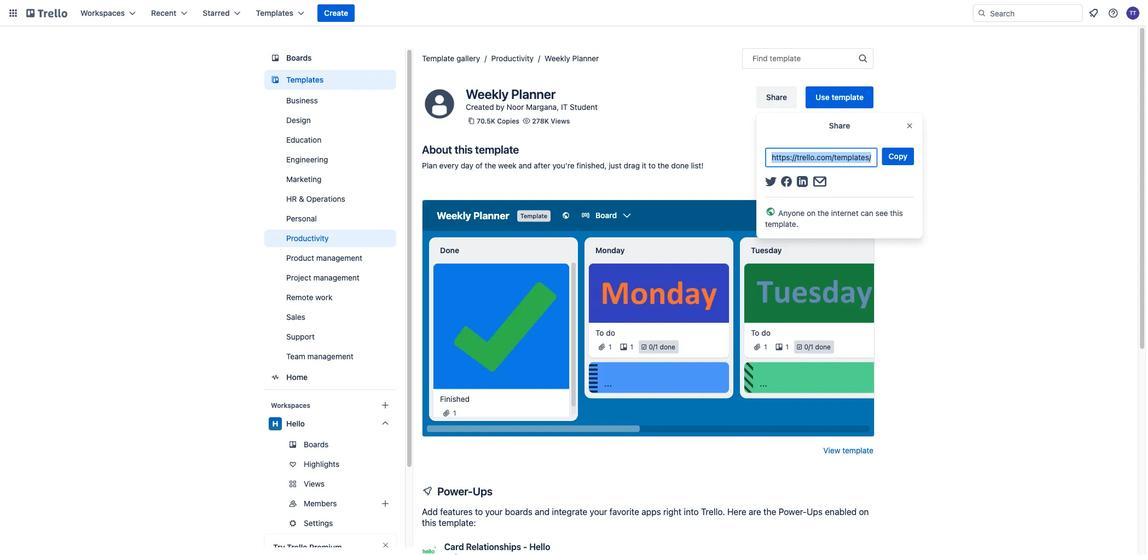 Task type: vqa. For each thing, say whether or not it's contained in the screenshot.
"Copy"
yes



Task type: locate. For each thing, give the bounding box(es) containing it.
1 vertical spatial productivity link
[[264, 230, 396, 247]]

template inside about this template plan every day of the week and after you're finished, just drag it to the done list!
[[475, 143, 519, 156]]

hr & operations link
[[264, 191, 396, 208]]

recent button
[[145, 4, 194, 22]]

your left favorite
[[590, 507, 607, 518]]

template right use
[[832, 93, 864, 102]]

0 vertical spatial share
[[766, 93, 787, 102]]

templates up 'board' image
[[256, 8, 293, 18]]

team management link
[[264, 348, 396, 366]]

0 vertical spatial management
[[316, 254, 362, 263]]

personal link
[[264, 210, 396, 228]]

0 horizontal spatial planner
[[511, 87, 556, 102]]

0 vertical spatial to
[[649, 161, 656, 170]]

0 vertical spatial power-
[[437, 485, 473, 498]]

1 vertical spatial management
[[313, 273, 360, 282]]

0 horizontal spatial hello
[[286, 420, 305, 429]]

the right of
[[485, 161, 496, 170]]

management up project management link
[[316, 254, 362, 263]]

your left the boards
[[485, 507, 503, 518]]

use template
[[816, 93, 864, 102]]

this right see
[[890, 209, 903, 218]]

this down add
[[422, 518, 437, 529]]

team
[[286, 352, 305, 361]]

1 vertical spatial to
[[475, 507, 483, 518]]

to right features
[[475, 507, 483, 518]]

0 horizontal spatial workspaces
[[80, 8, 125, 18]]

on right enabled
[[859, 507, 869, 518]]

boards right 'board' image
[[286, 53, 312, 62]]

1 vertical spatial workspaces
[[271, 402, 310, 410]]

to right it
[[649, 161, 656, 170]]

1 vertical spatial on
[[859, 507, 869, 518]]

0 horizontal spatial weekly
[[466, 87, 509, 102]]

management down support link
[[307, 352, 354, 361]]

home image
[[269, 371, 282, 384]]

1 vertical spatial and
[[535, 507, 550, 518]]

support
[[286, 333, 315, 342]]

None field
[[765, 148, 878, 168]]

share on twitter image
[[765, 177, 777, 187]]

1 horizontal spatial planner
[[572, 54, 599, 63]]

0 vertical spatial productivity link
[[491, 54, 534, 63]]

views
[[551, 117, 570, 125], [304, 480, 325, 489]]

0 vertical spatial views
[[551, 117, 570, 125]]

try
[[273, 543, 285, 552]]

share down find template at the right of the page
[[766, 93, 787, 102]]

2 vertical spatial this
[[422, 518, 437, 529]]

boards link for views
[[264, 436, 396, 454]]

forward image for settings
[[394, 517, 407, 531]]

template gallery
[[422, 54, 480, 63]]

create button
[[318, 4, 355, 22]]

search image
[[978, 9, 987, 18]]

boards link up highlights link
[[264, 436, 396, 454]]

template for view template
[[843, 446, 874, 455]]

0 vertical spatial ups
[[473, 485, 493, 498]]

0 vertical spatial forward image
[[394, 478, 407, 491]]

0 horizontal spatial your
[[485, 507, 503, 518]]

0 notifications image
[[1087, 7, 1100, 20]]

boards up highlights
[[304, 440, 329, 449]]

power- up features
[[437, 485, 473, 498]]

management for product management
[[316, 254, 362, 263]]

0 vertical spatial hello
[[286, 420, 305, 429]]

forward image up forward image
[[394, 478, 407, 491]]

workspaces
[[80, 8, 125, 18], [271, 402, 310, 410]]

1 vertical spatial views
[[304, 480, 325, 489]]

use template button
[[806, 87, 874, 108]]

1 horizontal spatial views
[[551, 117, 570, 125]]

0 horizontal spatial and
[[519, 161, 532, 170]]

anyone
[[779, 209, 805, 218]]

week
[[498, 161, 517, 170]]

members link
[[264, 495, 407, 513]]

student
[[570, 103, 598, 112]]

this inside about this template plan every day of the week and after you're finished, just drag it to the done list!
[[455, 143, 473, 156]]

template right view
[[843, 446, 874, 455]]

1 horizontal spatial your
[[590, 507, 607, 518]]

boards link up templates link
[[264, 48, 396, 68]]

template up the week at the left
[[475, 143, 519, 156]]

boards
[[286, 53, 312, 62], [304, 440, 329, 449]]

apps
[[642, 507, 661, 518]]

0 vertical spatial productivity
[[491, 54, 534, 63]]

1 boards link from the top
[[264, 48, 396, 68]]

1 vertical spatial weekly
[[466, 87, 509, 102]]

template right find
[[770, 54, 801, 63]]

remote work
[[286, 293, 333, 302]]

0 vertical spatial templates
[[256, 8, 293, 18]]

2 forward image from the top
[[394, 517, 407, 531]]

sales
[[286, 313, 305, 322]]

use
[[816, 93, 830, 102]]

planner inside weekly planner created by noor margana, it student
[[511, 87, 556, 102]]

right
[[663, 507, 682, 518]]

hr
[[286, 195, 297, 204]]

productivity right 'gallery'
[[491, 54, 534, 63]]

weekly for weekly planner
[[545, 54, 570, 63]]

productivity down 'personal'
[[286, 234, 329, 243]]

engineering
[[286, 155, 328, 164]]

finished,
[[577, 161, 607, 170]]

boards
[[505, 507, 533, 518]]

forward image inside the views link
[[394, 478, 407, 491]]

forward image inside settings 'link'
[[394, 517, 407, 531]]

and right the boards
[[535, 507, 550, 518]]

ups up the template:
[[473, 485, 493, 498]]

the
[[485, 161, 496, 170], [658, 161, 669, 170], [818, 209, 829, 218], [764, 507, 777, 518]]

templates up business
[[286, 75, 324, 84]]

board image
[[269, 51, 282, 65]]

1 vertical spatial power-
[[779, 507, 807, 518]]

0 vertical spatial and
[[519, 161, 532, 170]]

0 vertical spatial on
[[807, 209, 816, 218]]

management down product management link
[[313, 273, 360, 282]]

1 vertical spatial ups
[[807, 507, 823, 518]]

planner down primary element
[[572, 54, 599, 63]]

1 horizontal spatial and
[[535, 507, 550, 518]]

just
[[609, 161, 622, 170]]

0 horizontal spatial share
[[766, 93, 787, 102]]

power- inside "add features to your boards and integrate your favorite apps right into trello. here are the power-ups enabled on this template:"
[[779, 507, 807, 518]]

template for use template
[[832, 93, 864, 102]]

this
[[455, 143, 473, 156], [890, 209, 903, 218], [422, 518, 437, 529]]

1 vertical spatial boards
[[304, 440, 329, 449]]

1 vertical spatial planner
[[511, 87, 556, 102]]

0 horizontal spatial views
[[304, 480, 325, 489]]

planner up margana,
[[511, 87, 556, 102]]

forward image
[[394, 478, 407, 491], [394, 517, 407, 531]]

1 vertical spatial this
[[890, 209, 903, 218]]

&
[[299, 195, 304, 204]]

forward image down forward image
[[394, 517, 407, 531]]

0 horizontal spatial to
[[475, 507, 483, 518]]

278k
[[532, 117, 549, 125]]

management
[[316, 254, 362, 263], [313, 273, 360, 282], [307, 352, 354, 361]]

boards link for home
[[264, 48, 396, 68]]

power- right are
[[779, 507, 807, 518]]

productivity link up product management link
[[264, 230, 396, 247]]

1 vertical spatial forward image
[[394, 517, 407, 531]]

2 boards link from the top
[[264, 436, 396, 454]]

0 horizontal spatial this
[[422, 518, 437, 529]]

weekly inside weekly planner created by noor margana, it student
[[466, 87, 509, 102]]

on inside anyone on the internet can see this template.
[[807, 209, 816, 218]]

weekly down primary element
[[545, 54, 570, 63]]

to
[[649, 161, 656, 170], [475, 507, 483, 518]]

project management link
[[264, 269, 396, 287]]

workspaces inside dropdown button
[[80, 8, 125, 18]]

product management link
[[264, 250, 396, 267]]

on
[[807, 209, 816, 218], [859, 507, 869, 518]]

weekly up created
[[466, 87, 509, 102]]

Search field
[[987, 5, 1082, 21]]

copies
[[497, 117, 519, 125]]

planner
[[572, 54, 599, 63], [511, 87, 556, 102]]

views up members
[[304, 480, 325, 489]]

hello right h
[[286, 420, 305, 429]]

1 horizontal spatial productivity link
[[491, 54, 534, 63]]

1 forward image from the top
[[394, 478, 407, 491]]

hello right -
[[529, 542, 550, 553]]

template
[[422, 54, 455, 63]]

copy button
[[882, 148, 914, 165]]

settings link
[[264, 515, 407, 533]]

template inside find template 'field'
[[770, 54, 801, 63]]

2 your from the left
[[590, 507, 607, 518]]

favorite
[[610, 507, 639, 518]]

share
[[766, 93, 787, 102], [829, 121, 850, 130]]

0 vertical spatial this
[[455, 143, 473, 156]]

productivity link right 'gallery'
[[491, 54, 534, 63]]

views down it
[[551, 117, 570, 125]]

1 horizontal spatial hello
[[529, 542, 550, 553]]

share on linkedin image
[[797, 176, 808, 187]]

1 horizontal spatial on
[[859, 507, 869, 518]]

1 horizontal spatial ups
[[807, 507, 823, 518]]

2 vertical spatial management
[[307, 352, 354, 361]]

0 horizontal spatial productivity
[[286, 234, 329, 243]]

this inside "add features to your boards and integrate your favorite apps right into trello. here are the power-ups enabled on this template:"
[[422, 518, 437, 529]]

h
[[272, 420, 278, 429]]

open information menu image
[[1108, 8, 1119, 19]]

0 vertical spatial boards link
[[264, 48, 396, 68]]

and
[[519, 161, 532, 170], [535, 507, 550, 518]]

education
[[286, 135, 322, 145]]

1 horizontal spatial workspaces
[[271, 402, 310, 410]]

0 vertical spatial boards
[[286, 53, 312, 62]]

copy
[[889, 152, 908, 161]]

share down use template button
[[829, 121, 850, 130]]

primary element
[[0, 0, 1146, 26]]

and left after
[[519, 161, 532, 170]]

drag
[[624, 161, 640, 170]]

1 vertical spatial share
[[829, 121, 850, 130]]

1 horizontal spatial to
[[649, 161, 656, 170]]

the left internet
[[818, 209, 829, 218]]

management for project management
[[313, 273, 360, 282]]

70.5k
[[477, 117, 495, 125]]

1 vertical spatial hello
[[529, 542, 550, 553]]

0 vertical spatial workspaces
[[80, 8, 125, 18]]

0 vertical spatial planner
[[572, 54, 599, 63]]

on right anyone at right
[[807, 209, 816, 218]]

0 horizontal spatial on
[[807, 209, 816, 218]]

terry turtle (terryturtle) image
[[1127, 7, 1140, 20]]

1 horizontal spatial power-
[[779, 507, 807, 518]]

create
[[324, 8, 348, 18]]

0 vertical spatial weekly
[[545, 54, 570, 63]]

margana,
[[526, 103, 559, 112]]

ups left enabled
[[807, 507, 823, 518]]

are
[[749, 507, 761, 518]]

1 vertical spatial boards link
[[264, 436, 396, 454]]

1 horizontal spatial productivity
[[491, 54, 534, 63]]

premium
[[309, 543, 342, 552]]

recent
[[151, 8, 176, 18]]

templates
[[256, 8, 293, 18], [286, 75, 324, 84]]

after
[[534, 161, 551, 170]]

1 vertical spatial productivity
[[286, 234, 329, 243]]

1 horizontal spatial weekly
[[545, 54, 570, 63]]

template inside view template link
[[843, 446, 874, 455]]

product management
[[286, 254, 362, 263]]

the inside "add features to your boards and integrate your favorite apps right into trello. here are the power-ups enabled on this template:"
[[764, 507, 777, 518]]

power-
[[437, 485, 473, 498], [779, 507, 807, 518]]

weekly
[[545, 54, 570, 63], [466, 87, 509, 102]]

2 horizontal spatial this
[[890, 209, 903, 218]]

template inside use template button
[[832, 93, 864, 102]]

power-ups
[[437, 485, 493, 498]]

this up day
[[455, 143, 473, 156]]

engineering link
[[264, 151, 396, 169]]

views link
[[264, 476, 407, 493]]

and inside "add features to your boards and integrate your favorite apps right into trello. here are the power-ups enabled on this template:"
[[535, 507, 550, 518]]

business link
[[264, 92, 396, 109]]

gallery
[[457, 54, 480, 63]]

the right are
[[764, 507, 777, 518]]

1 horizontal spatial this
[[455, 143, 473, 156]]



Task type: describe. For each thing, give the bounding box(es) containing it.
templates button
[[249, 4, 311, 22]]

list!
[[691, 161, 704, 170]]

close popover image
[[906, 122, 914, 130]]

on inside "add features to your boards and integrate your favorite apps right into trello. here are the power-ups enabled on this template:"
[[859, 507, 869, 518]]

integrate
[[552, 507, 588, 518]]

it
[[561, 103, 568, 112]]

70.5k copies
[[477, 117, 519, 125]]

relationships
[[466, 542, 521, 553]]

marketing link
[[264, 171, 396, 188]]

try trello premium
[[273, 543, 342, 552]]

workspaces button
[[74, 4, 142, 22]]

done
[[671, 161, 689, 170]]

members
[[304, 500, 337, 509]]

to inside "add features to your boards and integrate your favorite apps right into trello. here are the power-ups enabled on this template:"
[[475, 507, 483, 518]]

internet
[[831, 209, 859, 218]]

starred
[[203, 8, 230, 18]]

share on facebook image
[[781, 176, 792, 187]]

here
[[728, 507, 747, 518]]

of
[[476, 161, 483, 170]]

-
[[523, 542, 527, 553]]

planner for weekly planner
[[572, 54, 599, 63]]

boards for views
[[304, 440, 329, 449]]

team management
[[286, 352, 354, 361]]

the inside anyone on the internet can see this template.
[[818, 209, 829, 218]]

template board image
[[269, 73, 282, 87]]

email image
[[814, 176, 827, 187]]

find template
[[753, 54, 801, 63]]

project management
[[286, 273, 360, 282]]

1 your from the left
[[485, 507, 503, 518]]

can
[[861, 209, 874, 218]]

you're
[[553, 161, 575, 170]]

hr & operations
[[286, 195, 345, 204]]

work
[[315, 293, 333, 302]]

boards for home
[[286, 53, 312, 62]]

add image
[[379, 498, 392, 511]]

enabled
[[825, 507, 857, 518]]

template.
[[765, 220, 799, 229]]

Find template field
[[742, 48, 874, 69]]

0 horizontal spatial ups
[[473, 485, 493, 498]]

card
[[444, 542, 464, 553]]

weekly planner
[[545, 54, 599, 63]]

about this template plan every day of the week and after you're finished, just drag it to the done list!
[[422, 143, 704, 170]]

management for team management
[[307, 352, 354, 361]]

home link
[[264, 368, 396, 388]]

templates inside dropdown button
[[256, 8, 293, 18]]

remote
[[286, 293, 313, 302]]

share inside button
[[766, 93, 787, 102]]

sales link
[[264, 309, 396, 326]]

card relationships - hello epics
[[444, 542, 550, 556]]

weekly planner created by noor margana, it student
[[466, 87, 598, 112]]

1 vertical spatial templates
[[286, 75, 324, 84]]

and inside about this template plan every day of the week and after you're finished, just drag it to the done list!
[[519, 161, 532, 170]]

marketing
[[286, 175, 322, 184]]

created
[[466, 103, 494, 112]]

view template link
[[824, 446, 874, 457]]

business
[[286, 96, 318, 105]]

it
[[642, 161, 647, 170]]

templates link
[[264, 70, 396, 90]]

view
[[824, 446, 841, 455]]

highlights
[[304, 460, 340, 469]]

1 horizontal spatial share
[[829, 121, 850, 130]]

template for find template
[[770, 54, 801, 63]]

forward image for views
[[394, 478, 407, 491]]

trello
[[287, 543, 307, 552]]

view template
[[824, 446, 874, 455]]

planner for weekly planner created by noor margana, it student
[[511, 87, 556, 102]]

anyone on the internet can see this template.
[[765, 209, 903, 229]]

back to home image
[[26, 4, 67, 22]]

the left done
[[658, 161, 669, 170]]

weekly for weekly planner created by noor margana, it student
[[466, 87, 509, 102]]

epics
[[444, 553, 466, 556]]

template:
[[439, 518, 476, 529]]

this inside anyone on the internet can see this template.
[[890, 209, 903, 218]]

noor
[[507, 103, 524, 112]]

plan
[[422, 161, 437, 170]]

create a workspace image
[[379, 399, 392, 412]]

features
[[440, 507, 473, 518]]

into
[[684, 507, 699, 518]]

0 horizontal spatial productivity link
[[264, 230, 396, 247]]

about
[[422, 143, 452, 156]]

ups inside "add features to your boards and integrate your favorite apps right into trello. here are the power-ups enabled on this template:"
[[807, 507, 823, 518]]

trello.
[[701, 507, 725, 518]]

278k views
[[532, 117, 570, 125]]

education link
[[264, 131, 396, 149]]

starred button
[[196, 4, 247, 22]]

add features to your boards and integrate your favorite apps right into trello. here are the power-ups enabled on this template:
[[422, 507, 869, 529]]

weekly planner link
[[545, 54, 599, 63]]

every
[[439, 161, 459, 170]]

design link
[[264, 112, 396, 129]]

0 horizontal spatial power-
[[437, 485, 473, 498]]

project
[[286, 273, 311, 282]]

noor margana, it student image
[[422, 87, 457, 122]]

highlights link
[[264, 456, 396, 474]]

settings
[[304, 519, 333, 528]]

by
[[496, 103, 505, 112]]

support link
[[264, 328, 396, 346]]

find
[[753, 54, 768, 63]]

share button
[[757, 87, 797, 108]]

forward image
[[394, 498, 407, 511]]

operations
[[306, 195, 345, 204]]

see
[[876, 209, 888, 218]]

personal
[[286, 214, 317, 223]]

add
[[422, 507, 438, 518]]

hello inside card relationships - hello epics
[[529, 542, 550, 553]]

to inside about this template plan every day of the week and after you're finished, just drag it to the done list!
[[649, 161, 656, 170]]

day
[[461, 161, 474, 170]]

design
[[286, 116, 311, 125]]

product
[[286, 254, 314, 263]]



